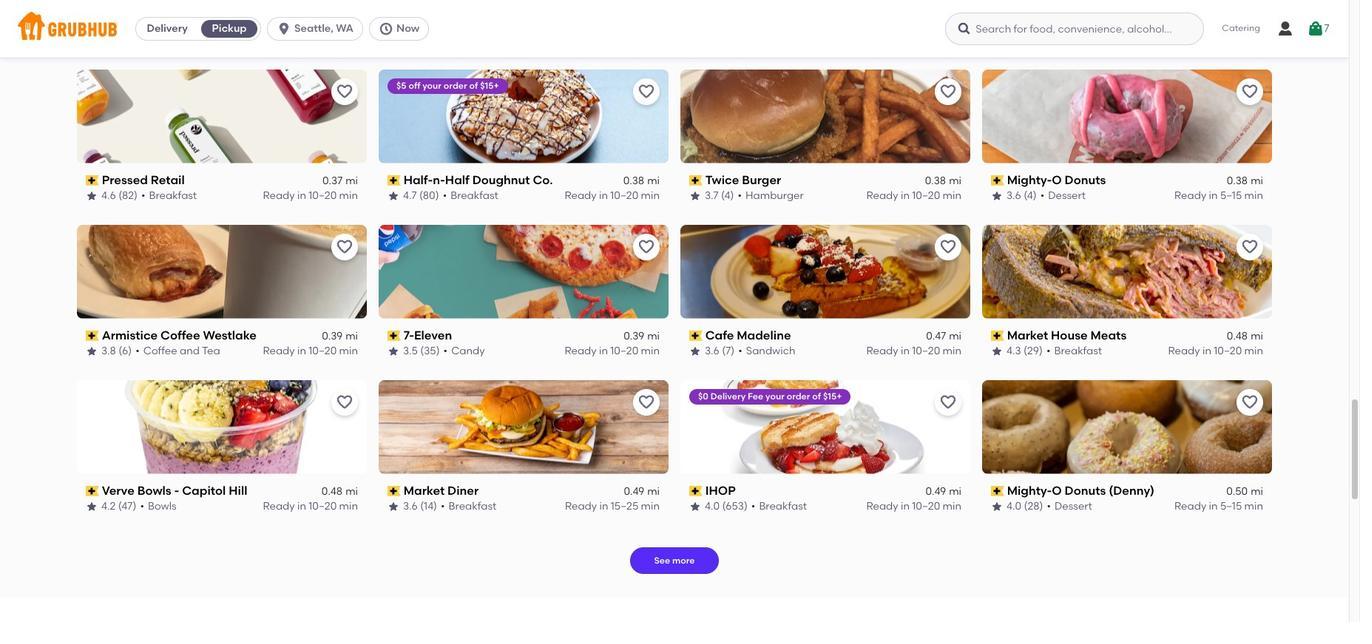 Task type: locate. For each thing, give the bounding box(es) containing it.
order
[[444, 80, 467, 91], [787, 391, 811, 401]]

0 horizontal spatial of
[[470, 80, 478, 91]]

• right (6) at the bottom left of page
[[136, 345, 140, 358]]

0.39 mi
[[322, 330, 358, 343], [624, 330, 660, 343]]

1 vertical spatial 3.6
[[705, 345, 720, 358]]

ready
[[263, 34, 295, 47], [867, 34, 899, 47], [1169, 34, 1201, 47], [263, 190, 295, 202], [565, 190, 597, 202], [867, 190, 899, 202], [1175, 190, 1207, 202], [263, 345, 295, 358], [565, 345, 597, 358], [867, 345, 899, 358], [1169, 345, 1201, 358], [263, 500, 295, 513], [565, 500, 597, 513], [867, 500, 899, 513], [1175, 500, 1207, 513]]

market for market diner
[[404, 484, 445, 498]]

in for cafe onoff
[[297, 34, 306, 47]]

0.48 mi
[[1227, 330, 1264, 343], [322, 485, 358, 498]]

donuts
[[1065, 173, 1107, 187], [1065, 484, 1107, 498]]

1 vertical spatial bowls
[[137, 484, 171, 498]]

Search for food, convenience, alcohol... search field
[[946, 13, 1205, 45]]

• right (28)
[[1047, 500, 1051, 513]]

delivery
[[147, 22, 188, 35], [711, 391, 746, 401]]

• breakfast right "(653)"
[[752, 500, 807, 513]]

of right fee
[[813, 391, 821, 401]]

subscription pass image for half-n-half doughnut co.
[[388, 175, 401, 186]]

0 vertical spatial 0.37
[[1228, 19, 1248, 32]]

save this restaurant image for market house meats
[[1242, 238, 1259, 256]]

1 horizontal spatial $15+
[[824, 391, 842, 401]]

order right "off" at the top of page
[[444, 80, 467, 91]]

$15+
[[480, 80, 499, 91], [824, 391, 842, 401]]

• right "(653)"
[[752, 500, 756, 513]]

piroshki
[[404, 18, 450, 32]]

1 vertical spatial mighty-
[[1008, 484, 1052, 498]]

0.37 for the juicy cafe
[[1228, 19, 1248, 32]]

subscription pass image
[[388, 20, 401, 30], [992, 20, 1005, 30], [86, 175, 99, 186], [388, 175, 401, 186], [388, 331, 401, 341], [86, 486, 99, 496], [388, 486, 401, 496]]

0 horizontal spatial market
[[404, 484, 445, 498]]

1 horizontal spatial (4)
[[1024, 190, 1037, 202]]

see more button
[[630, 548, 719, 575]]

• right (47)
[[140, 500, 144, 513]]

save this restaurant button for mighty-o donuts
[[1237, 78, 1264, 105]]

0 vertical spatial • bowls
[[1047, 34, 1084, 47]]

0 vertical spatial order
[[444, 80, 467, 91]]

2 (4) from the left
[[1024, 190, 1037, 202]]

• breakfast down retail
[[141, 190, 197, 202]]

5–15
[[1221, 190, 1243, 202], [1221, 500, 1243, 513]]

mi for armistice coffee westlake
[[346, 330, 358, 343]]

• right (80)
[[443, 190, 447, 202]]

cafe up the 3.6 (7)
[[706, 328, 734, 342]]

1 vertical spatial your
[[766, 391, 785, 401]]

mighty-o donuts (denny)
[[1008, 484, 1155, 498]]

0 vertical spatial • dessert
[[1041, 190, 1086, 202]]

0 horizontal spatial $15+
[[480, 80, 499, 91]]

save this restaurant image for mighty-o donuts (denny)
[[1242, 393, 1259, 411]]

ready for armistice coffee westlake
[[263, 345, 295, 358]]

1 horizontal spatial 0.48
[[1227, 330, 1248, 343]]

mi for ihop
[[949, 485, 962, 498]]

save this restaurant image
[[638, 83, 656, 100], [940, 83, 958, 100], [638, 238, 656, 256], [1242, 238, 1259, 256], [336, 393, 354, 411], [638, 393, 656, 411]]

save this restaurant button
[[332, 78, 358, 105], [633, 78, 660, 105], [935, 78, 962, 105], [1237, 78, 1264, 105], [332, 234, 358, 260], [633, 234, 660, 260], [935, 234, 962, 260], [1237, 234, 1264, 260], [332, 389, 358, 416], [633, 389, 660, 416], [935, 389, 962, 416], [1237, 389, 1264, 416]]

bowls left -
[[137, 484, 171, 498]]

• right (14)
[[441, 500, 445, 513]]

• hamburger
[[738, 190, 804, 202]]

armistice
[[102, 328, 158, 342]]

market house meats
[[1008, 328, 1127, 342]]

0 horizontal spatial your
[[423, 80, 442, 91]]

coffee for westlake
[[161, 328, 200, 342]]

0 vertical spatial delivery
[[147, 22, 188, 35]]

mighty- up 3.6 (4) at the top of the page
[[1008, 173, 1052, 187]]

pressed
[[102, 173, 148, 187]]

subscription pass image for twice burger
[[690, 175, 703, 186]]

star icon image left 4.6
[[86, 191, 98, 202]]

verve bowls - capitol hill logo image
[[77, 380, 367, 474]]

coffee down armistice coffee westlake
[[143, 345, 177, 358]]

save this restaurant button for pressed retail
[[332, 78, 358, 105]]

in for 7-eleven
[[599, 345, 608, 358]]

1 0.39 from the left
[[322, 330, 343, 343]]

subscription pass image
[[86, 20, 99, 30], [690, 175, 703, 186], [992, 175, 1005, 186], [86, 331, 99, 341], [690, 331, 703, 341], [992, 331, 1005, 341], [690, 486, 703, 496], [992, 486, 1005, 496]]

2 o from the top
[[1052, 484, 1062, 498]]

0 horizontal spatial 0.49
[[624, 485, 645, 498]]

0 vertical spatial donuts
[[1065, 173, 1107, 187]]

1 vertical spatial • bowls
[[140, 500, 177, 513]]

min for cafe madeline
[[943, 345, 962, 358]]

min for pressed retail
[[339, 190, 358, 202]]

0.39 for armistice coffee westlake
[[322, 330, 343, 343]]

order right fee
[[787, 391, 811, 401]]

(7)
[[722, 345, 735, 358]]

1 vertical spatial 0.48 mi
[[322, 485, 358, 498]]

2 horizontal spatial 0.38
[[1227, 175, 1248, 187]]

sandwich
[[746, 345, 796, 358]]

10–20 inside 0.36 mi ready in 10–20 min
[[913, 34, 941, 47]]

0 vertical spatial ready in 5–15 min
[[1175, 190, 1264, 202]]

now
[[397, 22, 420, 35]]

0 horizontal spatial 0.39 mi
[[322, 330, 358, 343]]

1 horizontal spatial 0.38 mi
[[925, 175, 962, 187]]

min for market diner
[[641, 500, 660, 513]]

0 vertical spatial o
[[1052, 173, 1062, 187]]

(4) down mighty-o donuts
[[1024, 190, 1037, 202]]

market up 4.3 (29)
[[1008, 328, 1049, 342]]

half-n-half doughnut co. logo image
[[379, 69, 669, 163]]

• down twice burger
[[738, 190, 742, 202]]

1 horizontal spatial delivery
[[711, 391, 746, 401]]

4.3
[[1007, 345, 1022, 358]]

1 vertical spatial 0.37 mi
[[323, 175, 358, 187]]

min inside 0.36 mi ready in 10–20 min
[[943, 34, 962, 47]]

1 vertical spatial 0.48
[[322, 485, 343, 498]]

4.0 down the
[[1007, 34, 1022, 47]]

0 horizontal spatial 0.39
[[322, 330, 343, 343]]

star icon image left 4.2
[[86, 501, 98, 513]]

0 vertical spatial bowls
[[1055, 34, 1084, 47]]

0.48 mi for market house meats
[[1227, 330, 1264, 343]]

fee
[[748, 391, 764, 401]]

2 ready in 5–15 min from the top
[[1175, 500, 1264, 513]]

mighty- for mighty-o donuts (denny)
[[1008, 484, 1052, 498]]

dessert down mighty-o donuts
[[1049, 190, 1086, 202]]

$5
[[397, 80, 407, 91]]

ready in 10–20 min for half-n-half doughnut co.
[[565, 190, 660, 202]]

in for half-n-half doughnut co.
[[599, 190, 608, 202]]

see more
[[654, 556, 695, 566]]

• coffee and tea
[[136, 345, 220, 358]]

1 vertical spatial dessert
[[1055, 500, 1093, 513]]

bowls down the juicy cafe
[[1055, 34, 1084, 47]]

1 vertical spatial 5–15
[[1221, 500, 1243, 513]]

4.0 for the juicy cafe
[[1007, 34, 1022, 47]]

breakfast for house
[[1055, 345, 1103, 358]]

0 horizontal spatial delivery
[[147, 22, 188, 35]]

save this restaurant button for armistice coffee westlake
[[332, 234, 358, 260]]

3.6 down mighty-o donuts
[[1007, 190, 1022, 202]]

0 horizontal spatial 0.49 mi
[[624, 485, 660, 498]]

mighty-o donuts
[[1008, 173, 1107, 187]]

bowls down verve bowls - capitol hill
[[148, 500, 177, 513]]

• right (35)
[[444, 345, 448, 358]]

1 horizontal spatial 0.39 mi
[[624, 330, 660, 343]]

• right (7)
[[739, 345, 743, 358]]

ready in 15–25 min
[[565, 500, 660, 513]]

star icon image left 3.8
[[86, 346, 98, 358]]

1 horizontal spatial 3.6
[[705, 345, 720, 358]]

• bowls down verve bowls - capitol hill
[[140, 500, 177, 513]]

• dessert down mighty-o donuts
[[1041, 190, 1086, 202]]

cafe
[[102, 18, 131, 32], [1066, 18, 1095, 32], [706, 328, 734, 342]]

1 0.38 from the left
[[624, 175, 645, 187]]

(4) for mighty-
[[1024, 190, 1037, 202]]

10–20 for armistice coffee westlake
[[309, 345, 337, 358]]

1 vertical spatial • dessert
[[1047, 500, 1093, 513]]

star icon image left 4.0 (23)
[[992, 35, 1003, 47]]

ready in 10–20 min for ihop
[[867, 500, 962, 513]]

• breakfast down house
[[1047, 345, 1103, 358]]

save this restaurant image for armistice coffee westlake
[[336, 238, 354, 256]]

breakfast right "(653)"
[[759, 500, 807, 513]]

1 (4) from the left
[[721, 190, 734, 202]]

in for ihop
[[901, 500, 910, 513]]

2 horizontal spatial cafe
[[1066, 18, 1095, 32]]

• breakfast
[[141, 190, 197, 202], [443, 190, 499, 202], [1047, 345, 1103, 358], [441, 500, 497, 513], [752, 500, 807, 513]]

0.49 mi for market diner
[[624, 485, 660, 498]]

subscription pass image for armistice coffee westlake
[[86, 331, 99, 341]]

svg image
[[1307, 20, 1325, 38], [958, 21, 973, 36]]

ready in 10–20 min for cafe onoff
[[263, 34, 358, 47]]

cafe up mexican
[[102, 18, 131, 32]]

1 horizontal spatial 0.49
[[926, 485, 947, 498]]

1 vertical spatial 0.37
[[323, 175, 343, 187]]

0 horizontal spatial • bowls
[[140, 500, 177, 513]]

0.38
[[624, 175, 645, 187], [925, 175, 947, 187], [1227, 175, 1248, 187]]

seattle, wa button
[[267, 17, 369, 41]]

cafe for cafe onoff
[[102, 18, 131, 32]]

pressed retail logo image
[[77, 69, 367, 163]]

min for cafe onoff
[[339, 34, 358, 47]]

0 vertical spatial 0.48
[[1227, 330, 1248, 343]]

mi for half-n-half doughnut co.
[[648, 175, 660, 187]]

star icon image left the 3.6 (7)
[[690, 346, 701, 358]]

0 vertical spatial market
[[1008, 328, 1049, 342]]

0 vertical spatial coffee
[[161, 328, 200, 342]]

min for mighty-o donuts (denny)
[[1245, 500, 1264, 513]]

1 horizontal spatial • bowls
[[1047, 34, 1084, 47]]

breakfast down half-n-half doughnut co.
[[451, 190, 499, 202]]

mi inside 0.36 mi ready in 10–20 min
[[949, 19, 962, 32]]

catering button
[[1212, 12, 1271, 46]]

0 horizontal spatial 0.48 mi
[[322, 485, 358, 498]]

• dessert down the mighty-o donuts (denny)
[[1047, 500, 1093, 513]]

half-n-half doughnut co.
[[404, 173, 553, 187]]

0 vertical spatial 0.48 mi
[[1227, 330, 1264, 343]]

1 horizontal spatial 0.39
[[624, 330, 645, 343]]

1 vertical spatial coffee
[[143, 345, 177, 358]]

4.2
[[101, 500, 116, 513]]

0 vertical spatial 3.6
[[1007, 190, 1022, 202]]

subscription pass image left the piroshki
[[388, 20, 401, 30]]

1 vertical spatial ready in 5–15 min
[[1175, 500, 1264, 513]]

save this restaurant button for market diner
[[633, 389, 660, 416]]

1 mighty- from the top
[[1008, 173, 1052, 187]]

donuts for mighty-o donuts
[[1065, 173, 1107, 187]]

0 horizontal spatial 3.6
[[403, 500, 418, 513]]

subscription pass image left verve
[[86, 486, 99, 496]]

star icon image for half-n-half doughnut co.
[[388, 191, 400, 202]]

0 vertical spatial 5–15
[[1221, 190, 1243, 202]]

2 0.39 mi from the left
[[624, 330, 660, 343]]

(4) right 3.7 on the right top
[[721, 190, 734, 202]]

star icon image left 3.6 (4) at the top of the page
[[992, 191, 1003, 202]]

breakfast down retail
[[149, 190, 197, 202]]

3 0.38 mi from the left
[[1227, 175, 1264, 187]]

star icon image left the 4.1
[[388, 35, 400, 47]]

0.38 for half
[[624, 175, 645, 187]]

0 horizontal spatial cafe
[[102, 18, 131, 32]]

0.36
[[926, 19, 947, 32]]

• for the juicy cafe
[[1047, 34, 1051, 47]]

0.49 for market diner
[[624, 485, 645, 498]]

• breakfast down "diner" at the left bottom
[[441, 500, 497, 513]]

seattle,
[[295, 22, 334, 35]]

4.2 (47)
[[101, 500, 136, 513]]

(47)
[[118, 500, 136, 513]]

ready in 10–20 min
[[263, 34, 358, 47], [1169, 34, 1264, 47], [263, 190, 358, 202], [565, 190, 660, 202], [867, 190, 962, 202], [263, 345, 358, 358], [565, 345, 660, 358], [867, 345, 962, 358], [1169, 345, 1264, 358], [263, 500, 358, 513], [867, 500, 962, 513]]

svg image inside seattle, wa button
[[277, 21, 292, 36]]

2 5–15 from the top
[[1221, 500, 1243, 513]]

2 horizontal spatial 3.6
[[1007, 190, 1022, 202]]

and
[[180, 345, 200, 358]]

0 horizontal spatial 0.37 mi
[[323, 175, 358, 187]]

2 0.49 mi from the left
[[926, 485, 962, 498]]

1 horizontal spatial svg image
[[1307, 20, 1325, 38]]

star icon image left "4.0 (653)"
[[690, 501, 701, 513]]

star icon image left 3.7 on the right top
[[690, 191, 701, 202]]

1 horizontal spatial cafe
[[706, 328, 734, 342]]

1 horizontal spatial market
[[1008, 328, 1049, 342]]

your right fee
[[766, 391, 785, 401]]

1 0.49 mi from the left
[[624, 485, 660, 498]]

3.6 left (7)
[[705, 345, 720, 358]]

mexican
[[86, 34, 128, 47]]

catering
[[1223, 23, 1261, 34]]

subscription pass image left pressed
[[86, 175, 99, 186]]

• for ihop
[[752, 500, 756, 513]]

mi for 7-eleven
[[648, 330, 660, 343]]

bowls for juicy
[[1055, 34, 1084, 47]]

svg image left now at the left top of page
[[379, 21, 394, 36]]

3 0.38 from the left
[[1227, 175, 1248, 187]]

star icon image left 4.7
[[388, 191, 400, 202]]

onoff
[[133, 18, 166, 32]]

0.37
[[1228, 19, 1248, 32], [323, 175, 343, 187]]

svg image
[[1277, 20, 1295, 38], [277, 21, 292, 36], [379, 21, 394, 36]]

1 0.49 from the left
[[624, 485, 645, 498]]

svg image inside now button
[[379, 21, 394, 36]]

star icon image left 3.6 (14)
[[388, 501, 400, 513]]

your
[[423, 80, 442, 91], [766, 391, 785, 401]]

star icon image for twice burger
[[690, 191, 701, 202]]

$0 delivery fee your order of $15+
[[699, 391, 842, 401]]

your right "off" at the top of page
[[423, 80, 442, 91]]

0.37 mi for the juicy cafe
[[1228, 19, 1264, 32]]

ready for cafe madeline
[[867, 345, 899, 358]]

0 vertical spatial mighty-
[[1008, 173, 1052, 187]]

breakfast down house
[[1055, 345, 1103, 358]]

0 horizontal spatial svg image
[[277, 21, 292, 36]]

breakfast down "diner" at the left bottom
[[449, 500, 497, 513]]

• right (23)
[[1047, 34, 1051, 47]]

2 0.49 from the left
[[926, 485, 947, 498]]

1 0.38 mi from the left
[[624, 175, 660, 187]]

market house meats  logo image
[[983, 225, 1273, 319]]

0 horizontal spatial (4)
[[721, 190, 734, 202]]

ready for mighty-o donuts (denny)
[[1175, 500, 1207, 513]]

• right the (29)
[[1047, 345, 1051, 358]]

star icon image left '3.5'
[[388, 346, 400, 358]]

4.0
[[1007, 34, 1022, 47], [705, 500, 720, 513], [1007, 500, 1022, 513]]

1 horizontal spatial 0.49 mi
[[926, 485, 962, 498]]

4.0 left (28)
[[1007, 500, 1022, 513]]

burger
[[742, 173, 782, 187]]

save this restaurant button for mighty-o donuts (denny)
[[1237, 389, 1264, 416]]

2 0.39 from the left
[[624, 330, 645, 343]]

2 mighty- from the top
[[1008, 484, 1052, 498]]

1 vertical spatial o
[[1052, 484, 1062, 498]]

0.36 mi ready in 10–20 min
[[867, 19, 962, 47]]

main navigation navigation
[[0, 0, 1350, 58]]

star icon image
[[388, 35, 400, 47], [992, 35, 1003, 47], [86, 191, 98, 202], [388, 191, 400, 202], [690, 191, 701, 202], [992, 191, 1003, 202], [86, 346, 98, 358], [388, 346, 400, 358], [690, 346, 701, 358], [992, 346, 1003, 358], [86, 501, 98, 513], [388, 501, 400, 513], [690, 501, 701, 513], [992, 501, 1003, 513]]

dessert
[[1049, 190, 1086, 202], [1055, 500, 1093, 513]]

2 horizontal spatial 0.38 mi
[[1227, 175, 1264, 187]]

1 horizontal spatial 0.37 mi
[[1228, 19, 1264, 32]]

4.0 down ihop
[[705, 500, 720, 513]]

cafe right juicy
[[1066, 18, 1095, 32]]

1 0.39 mi from the left
[[322, 330, 358, 343]]

1 vertical spatial $15+
[[824, 391, 842, 401]]

• for market diner
[[441, 500, 445, 513]]

svg image left the seattle,
[[277, 21, 292, 36]]

2 donuts from the top
[[1065, 484, 1107, 498]]

2 vertical spatial bowls
[[148, 500, 177, 513]]

1 ready in 5–15 min from the top
[[1175, 190, 1264, 202]]

1 5–15 from the top
[[1221, 190, 1243, 202]]

• for pressed retail
[[141, 190, 145, 202]]

delivery right $0
[[711, 391, 746, 401]]

star icon image for cafe madeline
[[690, 346, 701, 358]]

of
[[470, 80, 478, 91], [813, 391, 821, 401]]

breakfast for retail
[[149, 190, 197, 202]]

armistice coffee westlake
[[102, 328, 257, 342]]

save this restaurant image
[[336, 83, 354, 100], [1242, 83, 1259, 100], [336, 238, 354, 256], [940, 238, 958, 256], [940, 393, 958, 411], [1242, 393, 1259, 411]]

subscription pass image inside piroshki on madison link
[[388, 20, 401, 30]]

0.39
[[322, 330, 343, 343], [624, 330, 645, 343]]

• dessert
[[1041, 190, 1086, 202], [1047, 500, 1093, 513]]

save this restaurant image for market diner
[[638, 393, 656, 411]]

bowls for bowls
[[148, 500, 177, 513]]

0 horizontal spatial 0.38 mi
[[624, 175, 660, 187]]

in for market diner
[[600, 500, 609, 513]]

(23)
[[1025, 34, 1044, 47]]

1 horizontal spatial of
[[813, 391, 821, 401]]

3.6 for cafe madeline
[[705, 345, 720, 358]]

star icon image left 4.0 (28)
[[992, 501, 1003, 513]]

0.38 mi
[[624, 175, 660, 187], [925, 175, 962, 187], [1227, 175, 1264, 187]]

dessert for mighty-o donuts (denny)
[[1055, 500, 1093, 513]]

armistice coffee westlake logo image
[[77, 225, 367, 319]]

star icon image for verve bowls - capitol hill
[[86, 501, 98, 513]]

o
[[1052, 173, 1062, 187], [1052, 484, 1062, 498]]

4.0 (28)
[[1007, 500, 1044, 513]]

ready for twice burger
[[867, 190, 899, 202]]

market diner
[[404, 484, 479, 498]]

coffee up • coffee and tea
[[161, 328, 200, 342]]

in for verve bowls - capitol hill
[[297, 500, 306, 513]]

meats
[[1091, 328, 1127, 342]]

• right (82)
[[141, 190, 145, 202]]

• bowls
[[1047, 34, 1084, 47], [140, 500, 177, 513]]

1 vertical spatial donuts
[[1065, 484, 1107, 498]]

subscription pass image for the juicy cafe
[[992, 20, 1005, 30]]

star icon image left '4.3'
[[992, 346, 1003, 358]]

3.6 left (14)
[[403, 500, 418, 513]]

mighty- up (28)
[[1008, 484, 1052, 498]]

ready in 10–20 min for 7-eleven
[[565, 345, 660, 358]]

0 vertical spatial 0.37 mi
[[1228, 19, 1264, 32]]

market up 3.6 (14)
[[404, 484, 445, 498]]

market
[[1008, 328, 1049, 342], [404, 484, 445, 498]]

• right 3.6 (4) at the top of the page
[[1041, 190, 1045, 202]]

subscription pass image left half-
[[388, 175, 401, 186]]

subscription pass image left the
[[992, 20, 1005, 30]]

• breakfast down half-n-half doughnut co.
[[443, 190, 499, 202]]

subscription pass image left market diner
[[388, 486, 401, 496]]

• for armistice coffee westlake
[[136, 345, 140, 358]]

1 horizontal spatial svg image
[[379, 21, 394, 36]]

1 horizontal spatial 0.48 mi
[[1227, 330, 1264, 343]]

• bowls down the juicy cafe
[[1047, 34, 1084, 47]]

4.0 for mighty-o donuts (denny)
[[1007, 500, 1022, 513]]

of right "off" at the top of page
[[470, 80, 478, 91]]

0 vertical spatial your
[[423, 80, 442, 91]]

save this restaurant image for mighty-o donuts
[[1242, 83, 1259, 100]]

1 horizontal spatial order
[[787, 391, 811, 401]]

subscription pass image left 7-
[[388, 331, 401, 341]]

0 horizontal spatial 0.48
[[322, 485, 343, 498]]

2 vertical spatial 3.6
[[403, 500, 418, 513]]

1 vertical spatial delivery
[[711, 391, 746, 401]]

1 vertical spatial order
[[787, 391, 811, 401]]

n-
[[433, 173, 445, 187]]

1 vertical spatial of
[[813, 391, 821, 401]]

subscription pass image for cafe madeline
[[690, 331, 703, 341]]

star icon image for the juicy cafe
[[992, 35, 1003, 47]]

0 horizontal spatial 0.37
[[323, 175, 343, 187]]

1 vertical spatial market
[[404, 484, 445, 498]]

delivery right mexican
[[147, 22, 188, 35]]

0 vertical spatial dessert
[[1049, 190, 1086, 202]]

0.49 mi
[[624, 485, 660, 498], [926, 485, 962, 498]]

1 o from the top
[[1052, 173, 1062, 187]]

o for mighty-o donuts (denny)
[[1052, 484, 1062, 498]]

0.48 for verve bowls - capitol hill
[[322, 485, 343, 498]]

dessert down the mighty-o donuts (denny)
[[1055, 500, 1093, 513]]

1 donuts from the top
[[1065, 173, 1107, 187]]

(35)
[[421, 345, 440, 358]]

1 horizontal spatial 0.38
[[925, 175, 947, 187]]

1 horizontal spatial 0.37
[[1228, 19, 1248, 32]]

svg image left 7 button
[[1277, 20, 1295, 38]]

0 horizontal spatial 0.38
[[624, 175, 645, 187]]



Task type: vqa. For each thing, say whether or not it's contained in the screenshot.
Tavern Tortilla 35–50
no



Task type: describe. For each thing, give the bounding box(es) containing it.
(653)
[[723, 500, 748, 513]]

4.6
[[101, 190, 116, 202]]

3.6 (4)
[[1007, 190, 1037, 202]]

twice
[[706, 173, 740, 187]]

4.3 (29)
[[1007, 345, 1043, 358]]

mi for pressed retail
[[346, 175, 358, 187]]

mi for mighty-o donuts (denny)
[[1251, 485, 1264, 498]]

10–20 for cafe onoff
[[309, 34, 337, 47]]

10–20 for half-n-half doughnut co.
[[611, 190, 639, 202]]

0 horizontal spatial svg image
[[958, 21, 973, 36]]

mighty- for mighty-o donuts
[[1008, 173, 1052, 187]]

0.48 for market house meats
[[1227, 330, 1248, 343]]

3.6 (14)
[[403, 500, 437, 513]]

save this restaurant button for verve bowls - capitol hill
[[332, 389, 358, 416]]

svg image for now
[[379, 21, 394, 36]]

coffee for and
[[143, 345, 177, 358]]

• breakfast for n-
[[443, 190, 499, 202]]

piroshki on madison
[[404, 18, 520, 32]]

min for ihop
[[943, 500, 962, 513]]

the juicy cafe
[[1008, 18, 1095, 32]]

star icon image for market diner
[[388, 501, 400, 513]]

mighty-o donuts (denny) logo image
[[983, 380, 1273, 474]]

4.6 (82)
[[101, 190, 138, 202]]

half-
[[404, 173, 433, 187]]

capitol
[[182, 484, 226, 498]]

• for cafe madeline
[[739, 345, 743, 358]]

-
[[174, 484, 179, 498]]

madison
[[470, 18, 520, 32]]

0 vertical spatial of
[[470, 80, 478, 91]]

2 horizontal spatial svg image
[[1277, 20, 1295, 38]]

star icon image for pressed retail
[[86, 191, 98, 202]]

twice burger
[[706, 173, 782, 187]]

• dessert for mighty-o donuts (denny)
[[1047, 500, 1093, 513]]

save this restaurant image for pressed retail
[[336, 83, 354, 100]]

1 horizontal spatial your
[[766, 391, 785, 401]]

ready for mighty-o donuts
[[1175, 190, 1207, 202]]

(6)
[[119, 345, 132, 358]]

0.50
[[1227, 485, 1248, 498]]

subscription pass image for market house meats
[[992, 331, 1005, 341]]

now button
[[369, 17, 435, 41]]

subscription pass image for 7-eleven
[[388, 331, 401, 341]]

10–20 for market house meats
[[1215, 345, 1243, 358]]

4.1
[[403, 34, 415, 47]]

save this restaurant button for 7-eleven
[[633, 234, 660, 260]]

(29)
[[1024, 345, 1043, 358]]

2 0.38 mi from the left
[[925, 175, 962, 187]]

2 0.38 from the left
[[925, 175, 947, 187]]

juicy
[[1032, 18, 1064, 32]]

3.6 (7)
[[705, 345, 735, 358]]

star icon image for ihop
[[690, 501, 701, 513]]

ready in 10–20 min for market house meats
[[1169, 345, 1264, 358]]

(82)
[[118, 190, 138, 202]]

mi for mighty-o donuts
[[1251, 175, 1264, 187]]

delivery inside button
[[147, 22, 188, 35]]

3.6 for market diner
[[403, 500, 418, 513]]

3.5
[[403, 345, 418, 358]]

10–20 for ihop
[[913, 500, 941, 513]]

• for 7-eleven
[[444, 345, 448, 358]]

subscription pass image for market diner
[[388, 486, 401, 496]]

save this restaurant button for market house meats
[[1237, 234, 1264, 260]]

o for mighty-o donuts
[[1052, 173, 1062, 187]]

on
[[453, 18, 467, 32]]

save this restaurant button for cafe madeline
[[935, 234, 962, 260]]

ihop
[[706, 484, 736, 498]]

• candy
[[444, 345, 485, 358]]

half
[[445, 173, 470, 187]]

in inside 0.36 mi ready in 10–20 min
[[901, 34, 910, 47]]

15–25
[[611, 500, 639, 513]]

ihop logo image
[[681, 380, 971, 474]]

10–20 for verve bowls - capitol hill
[[309, 500, 337, 513]]

ready in 10–20 min for twice burger
[[867, 190, 962, 202]]

$5 off your order of $15+
[[397, 80, 499, 91]]

(181)
[[418, 34, 439, 47]]

see
[[654, 556, 671, 566]]

subscription pass image for cafe onoff
[[86, 20, 99, 30]]

candy
[[451, 345, 485, 358]]

madeline
[[737, 328, 791, 342]]

in for mighty-o donuts (denny)
[[1210, 500, 1218, 513]]

4.7 (80)
[[403, 190, 439, 202]]

delivery button
[[136, 17, 198, 41]]

10–20 for 7-eleven
[[611, 345, 639, 358]]

4.7
[[403, 190, 417, 202]]

0.48 mi for verve bowls - capitol hill
[[322, 485, 358, 498]]

• for verve bowls - capitol hill
[[140, 500, 144, 513]]

0.47 mi
[[927, 330, 962, 343]]

in for twice burger
[[901, 190, 910, 202]]

cafe madeline logo image
[[681, 225, 971, 319]]

min for market house meats
[[1245, 345, 1264, 358]]

3.7 (4)
[[705, 190, 734, 202]]

market diner logo image
[[379, 380, 669, 474]]

0 vertical spatial $15+
[[480, 80, 499, 91]]

ready in 5–15 min for mighty-o donuts (denny)
[[1175, 500, 1264, 513]]

more
[[673, 556, 695, 566]]

min for 7-eleven
[[641, 345, 660, 358]]

0.33 mi
[[322, 19, 358, 32]]

ready in 5–15 min for mighty-o donuts
[[1175, 190, 1264, 202]]

3.8 (6)
[[101, 345, 132, 358]]

subscription pass image for ihop
[[690, 486, 703, 496]]

svg image inside 7 button
[[1307, 20, 1325, 38]]

3.5 (35)
[[403, 345, 440, 358]]

• sandwich
[[739, 345, 796, 358]]

piroshki on madison link
[[388, 17, 660, 34]]

in for cafe madeline
[[901, 345, 910, 358]]

4.0 (653)
[[705, 500, 748, 513]]

min for half-n-half doughnut co.
[[641, 190, 660, 202]]

min for verve bowls - capitol hill
[[339, 500, 358, 513]]

twice burger logo image
[[681, 69, 971, 163]]

ready in 10–20 min for cafe madeline
[[867, 345, 962, 358]]

diner
[[448, 484, 479, 498]]

tea
[[202, 345, 220, 358]]

breakfast for diner
[[449, 500, 497, 513]]

in for mighty-o donuts
[[1210, 190, 1218, 202]]

(80)
[[420, 190, 439, 202]]

in for pressed retail
[[297, 190, 306, 202]]

7-eleven
[[404, 328, 452, 342]]

ready for market house meats
[[1169, 345, 1201, 358]]

mighty-o donuts logo image
[[983, 69, 1273, 163]]

wa
[[336, 22, 354, 35]]

(4) for twice
[[721, 190, 734, 202]]

3.7
[[705, 190, 719, 202]]

breakfast for n-
[[451, 190, 499, 202]]

min for the juicy cafe
[[1245, 34, 1264, 47]]

westlake
[[203, 328, 257, 342]]

retail
[[151, 173, 185, 187]]

verve bowls - capitol hill
[[102, 484, 247, 498]]

0.38 for donuts
[[1227, 175, 1248, 187]]

in for the juicy cafe
[[1203, 34, 1212, 47]]

3.8
[[101, 345, 116, 358]]

ready for verve bowls - capitol hill
[[263, 500, 295, 513]]

off
[[409, 80, 421, 91]]

• breakfast for diner
[[441, 500, 497, 513]]

10–20 for twice burger
[[913, 190, 941, 202]]

dessert for mighty-o donuts
[[1049, 190, 1086, 202]]

• breakfast for house
[[1047, 345, 1103, 358]]

• for mighty-o donuts (denny)
[[1047, 500, 1051, 513]]

0.37 for pressed retail
[[323, 175, 343, 187]]

ready inside 0.36 mi ready in 10–20 min
[[867, 34, 899, 47]]

verve
[[102, 484, 135, 498]]

the
[[1008, 18, 1029, 32]]

doughnut
[[473, 173, 530, 187]]

10–20 for the juicy cafe
[[1215, 34, 1243, 47]]

cafe madeline
[[706, 328, 791, 342]]

hill
[[229, 484, 247, 498]]

pressed retail
[[102, 173, 185, 187]]

save this restaurant image for 7-eleven
[[638, 238, 656, 256]]

star icon image for 7-eleven
[[388, 346, 400, 358]]

0.33
[[322, 19, 343, 32]]

mi for market house meats
[[1251, 330, 1264, 343]]

$0
[[699, 391, 709, 401]]

7-
[[404, 328, 414, 342]]

(denny)
[[1109, 484, 1155, 498]]

mi for the juicy cafe
[[1251, 19, 1264, 32]]

• breakfast for retail
[[141, 190, 197, 202]]

0.39 for 7-eleven
[[624, 330, 645, 343]]

subscription pass image for mighty-o donuts (denny)
[[992, 486, 1005, 496]]

cafe onoff
[[102, 18, 166, 32]]

0 horizontal spatial order
[[444, 80, 467, 91]]

4.1 (181)
[[403, 34, 439, 47]]

4.0 for ihop
[[705, 500, 720, 513]]

pickup
[[212, 22, 247, 35]]

5–15 for mighty-o donuts
[[1221, 190, 1243, 202]]

0.50 mi
[[1227, 485, 1264, 498]]

subscription pass image for mighty-o donuts
[[992, 175, 1005, 186]]

hamburger
[[746, 190, 804, 202]]

(28)
[[1025, 500, 1044, 513]]

ready for pressed retail
[[263, 190, 295, 202]]

10–20 for cafe madeline
[[913, 345, 941, 358]]

0.47
[[927, 330, 947, 343]]

0.39 mi for armistice coffee westlake
[[322, 330, 358, 343]]

7-eleven logo image
[[379, 225, 669, 319]]



